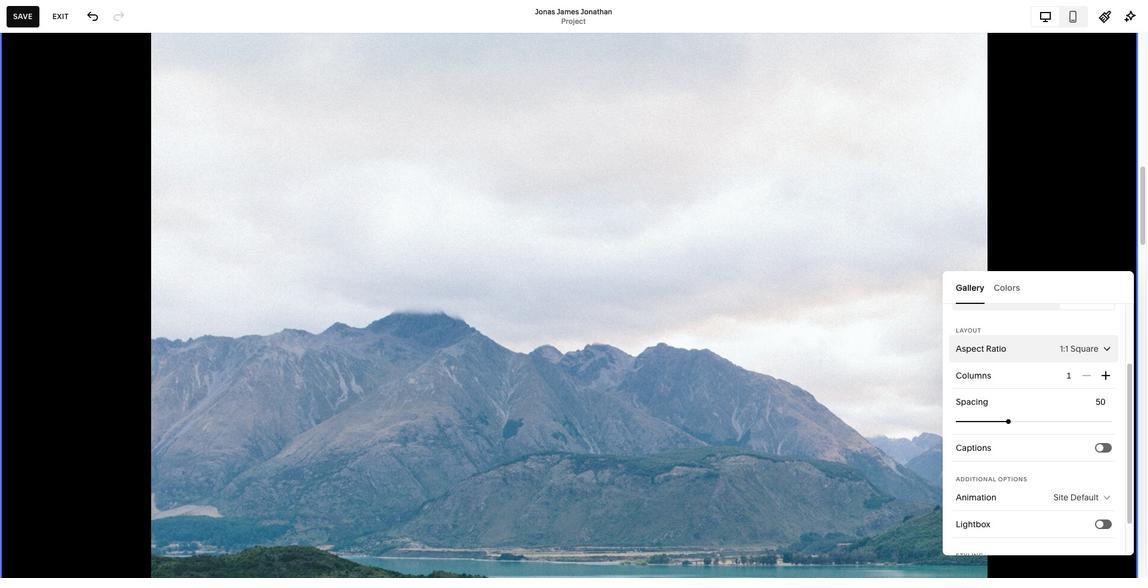 Task type: locate. For each thing, give the bounding box(es) containing it.
0 horizontal spatial james
[[104, 95, 130, 106]]

1 horizontal spatial jonathan
[[581, 7, 613, 16]]

1:1
[[1061, 344, 1069, 355]]

full inside button
[[1028, 295, 1042, 306]]

animation
[[957, 493, 997, 503]]

2 full from the left
[[1028, 295, 1042, 306]]

0 vertical spatial jonas
[[535, 7, 556, 16]]

jonathan inside the jonas james jonathan project
[[581, 7, 613, 16]]

colors button
[[995, 271, 1021, 304]]

jonas
[[535, 7, 556, 16], [79, 95, 102, 106]]

tab list containing gallery
[[957, 271, 1122, 304]]

jonas inside the jonas james jonathan project
[[535, 7, 556, 16]]

1 vertical spatial jonathan
[[132, 95, 169, 106]]

bleed
[[977, 295, 1000, 306]]

1 horizontal spatial jonas
[[535, 7, 556, 16]]

default
[[1071, 493, 1099, 503]]

aspect
[[957, 344, 985, 355]]

james inside the jonas james jonathan project
[[557, 7, 579, 16]]

jonathan
[[581, 7, 613, 16], [132, 95, 169, 106]]

full down gallery
[[962, 295, 975, 306]]

full bleed button
[[954, 291, 1008, 310]]

additional
[[957, 476, 997, 483]]

james
[[557, 7, 579, 16], [104, 95, 130, 106]]

1 vertical spatial james
[[104, 95, 130, 106]]

inset button
[[1061, 291, 1115, 310]]

tab list
[[1033, 7, 1088, 26], [957, 271, 1122, 304], [954, 291, 1115, 310]]

site
[[1054, 493, 1069, 503]]

1 vertical spatial jonas
[[79, 95, 102, 106]]

full
[[962, 295, 975, 306], [1028, 295, 1042, 306]]

full bleed
[[962, 295, 1000, 306]]

chevron small down dark icon image
[[1103, 344, 1113, 354]]

columns
[[957, 371, 992, 381]]

1 full from the left
[[962, 295, 975, 306]]

0 vertical spatial james
[[557, 7, 579, 16]]

full inside button
[[962, 295, 975, 306]]

full right colors button
[[1028, 295, 1042, 306]]

Spacing text field
[[1096, 396, 1109, 409]]

1 horizontal spatial full
[[1028, 295, 1042, 306]]

spacing
[[957, 397, 989, 408]]

website
[[23, 22, 56, 30]]

0 horizontal spatial jonathan
[[132, 95, 169, 106]]

1 horizontal spatial james
[[557, 7, 579, 16]]

0 horizontal spatial jonas
[[79, 95, 102, 106]]

styling
[[957, 553, 984, 560]]

full for full bleed
[[962, 295, 975, 306]]

None text field
[[1067, 369, 1074, 383]]

0 vertical spatial jonathan
[[581, 7, 613, 16]]

colors
[[995, 282, 1021, 293]]

site default
[[1054, 493, 1099, 503]]

0 horizontal spatial full
[[962, 295, 975, 306]]



Task type: vqa. For each thing, say whether or not it's contained in the screenshot.
Your
no



Task type: describe. For each thing, give the bounding box(es) containing it.
gallery button
[[957, 271, 985, 304]]

james for jonas james jonathan project
[[557, 7, 579, 16]]

jonas for jonas james jonathan project
[[535, 7, 556, 16]]

jonathan for jonas james jonathan
[[132, 95, 169, 106]]

jonas james jonathan
[[79, 95, 169, 106]]

exit
[[52, 12, 69, 21]]

jonas for jonas james jonathan
[[79, 95, 102, 106]]

chevron small down light icon image
[[1103, 493, 1113, 503]]

captions
[[957, 443, 992, 454]]

layout
[[957, 328, 982, 334]]

square
[[1071, 344, 1099, 355]]

gallery
[[957, 282, 985, 293]]

project
[[562, 16, 586, 25]]

options
[[999, 476, 1028, 483]]

save
[[13, 12, 33, 21]]

full button
[[1008, 291, 1061, 310]]

exit button
[[46, 6, 75, 27]]

Captions checkbox
[[1097, 445, 1104, 452]]

jonathan for jonas james jonathan project
[[581, 7, 613, 16]]

ratio
[[987, 344, 1007, 355]]

save button
[[7, 6, 39, 27]]

inset
[[1078, 295, 1098, 306]]

additional options
[[957, 476, 1028, 483]]

lightbox
[[957, 520, 991, 530]]

aspect ratio
[[957, 344, 1007, 355]]

tab list containing full bleed
[[954, 291, 1115, 310]]

1:1 square
[[1061, 344, 1099, 355]]

full for full
[[1028, 295, 1042, 306]]

Lightbox checkbox
[[1097, 521, 1104, 528]]

Spacing range field
[[957, 409, 1113, 435]]

james for jonas james jonathan
[[104, 95, 130, 106]]

website button
[[0, 13, 69, 39]]

jonas james jonathan project
[[535, 7, 613, 25]]



